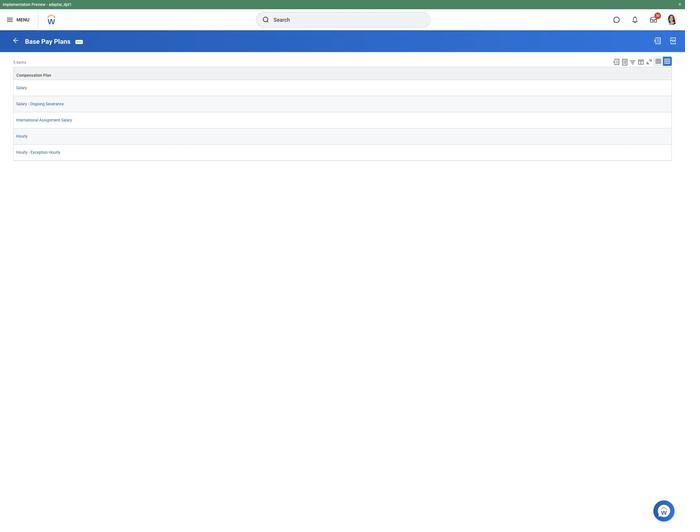 Task type: vqa. For each thing, say whether or not it's contained in the screenshot.
Open Enrollment Change: Adam Carlton on 01/01/2023's Healthcare Fsa link
no



Task type: describe. For each thing, give the bounding box(es) containing it.
click to view/edit grid preferences image
[[638, 58, 645, 65]]

2 vertical spatial salary
[[61, 118, 72, 122]]

base
[[25, 37, 40, 45]]

fullscreen image
[[646, 58, 653, 65]]

base pay plans link
[[25, 37, 71, 45]]

export to excel image for export to worksheets image
[[613, 58, 621, 65]]

- for exception
[[29, 150, 30, 155]]

hourly link
[[16, 133, 28, 139]]

- inside menu banner
[[46, 2, 48, 7]]

implementation preview -   adeptai_dpt1
[[3, 2, 72, 7]]

table image
[[656, 58, 662, 64]]

export to excel image for view printable version (pdf) image
[[654, 37, 662, 45]]

assignment
[[39, 118, 60, 122]]

menu
[[16, 17, 29, 22]]

salary link
[[16, 84, 27, 90]]

international
[[16, 118, 38, 122]]

hourly for hourly "link"
[[16, 134, 28, 139]]

salary - ongoing severance
[[16, 102, 64, 106]]

salary - ongoing severance link
[[16, 100, 64, 106]]

hourly for hourly - exception hourly
[[16, 150, 28, 155]]

5
[[13, 60, 15, 65]]

hourly - exception hourly link
[[16, 149, 60, 155]]

compensation plan button
[[14, 67, 672, 80]]

exception
[[31, 150, 48, 155]]

profile logan mcneil image
[[667, 14, 678, 26]]

compensation plan row
[[13, 67, 673, 80]]



Task type: locate. For each thing, give the bounding box(es) containing it.
search image
[[262, 16, 270, 24]]

salary down the compensation
[[16, 86, 27, 90]]

menu button
[[0, 9, 38, 30]]

previous page image
[[12, 37, 20, 44]]

compensation
[[16, 73, 42, 78]]

salary for salary - ongoing severance
[[16, 102, 27, 106]]

hourly down hourly "link"
[[16, 150, 28, 155]]

implementation
[[3, 2, 31, 7]]

salary for salary link
[[16, 86, 27, 90]]

hourly right exception
[[49, 150, 60, 155]]

export to excel image
[[654, 37, 662, 45], [613, 58, 621, 65]]

expand table image
[[665, 58, 671, 64]]

international assignment salary link
[[16, 117, 72, 122]]

notifications large image
[[632, 16, 639, 23]]

plans
[[54, 37, 71, 45]]

hourly
[[16, 134, 28, 139], [16, 150, 28, 155], [49, 150, 60, 155]]

export to worksheets image
[[621, 58, 629, 66]]

salary right assignment
[[61, 118, 72, 122]]

severance
[[46, 102, 64, 106]]

-
[[46, 2, 48, 7], [28, 102, 29, 106], [29, 150, 30, 155]]

1 vertical spatial salary
[[16, 102, 27, 106]]

0 vertical spatial export to excel image
[[654, 37, 662, 45]]

hourly down international
[[16, 134, 28, 139]]

menu banner
[[0, 0, 686, 30]]

hourly - exception hourly
[[16, 150, 60, 155]]

ongoing
[[30, 102, 45, 106]]

1 vertical spatial -
[[28, 102, 29, 106]]

toolbar
[[610, 57, 673, 67]]

30 button
[[647, 13, 662, 27]]

Search Workday  search field
[[274, 13, 417, 27]]

export to excel image left view printable version (pdf) image
[[654, 37, 662, 45]]

items
[[16, 60, 26, 65]]

base pay plans main content
[[0, 30, 686, 167]]

0 horizontal spatial export to excel image
[[613, 58, 621, 65]]

pay
[[41, 37, 52, 45]]

- left exception
[[29, 150, 30, 155]]

2 vertical spatial -
[[29, 150, 30, 155]]

preview
[[32, 2, 46, 7]]

view printable version (pdf) image
[[670, 37, 678, 45]]

salary left ongoing
[[16, 102, 27, 106]]

0 vertical spatial -
[[46, 2, 48, 7]]

inbox large image
[[651, 16, 657, 23]]

close environment banner image
[[678, 2, 682, 6]]

base pay plans
[[25, 37, 71, 45]]

30
[[656, 14, 660, 17]]

- left ongoing
[[28, 102, 29, 106]]

salary
[[16, 86, 27, 90], [16, 102, 27, 106], [61, 118, 72, 122]]

international assignment salary
[[16, 118, 72, 122]]

toolbar inside "base pay plans" main content
[[610, 57, 673, 67]]

1 vertical spatial export to excel image
[[613, 58, 621, 65]]

plan
[[43, 73, 51, 78]]

0 vertical spatial salary
[[16, 86, 27, 90]]

1 horizontal spatial export to excel image
[[654, 37, 662, 45]]

justify image
[[6, 16, 14, 24]]

adeptai_dpt1
[[49, 2, 72, 7]]

- right preview
[[46, 2, 48, 7]]

5 items
[[13, 60, 26, 65]]

select to filter grid data image
[[630, 59, 637, 65]]

export to excel image left export to worksheets image
[[613, 58, 621, 65]]

- for ongoing
[[28, 102, 29, 106]]

compensation plan
[[16, 73, 51, 78]]



